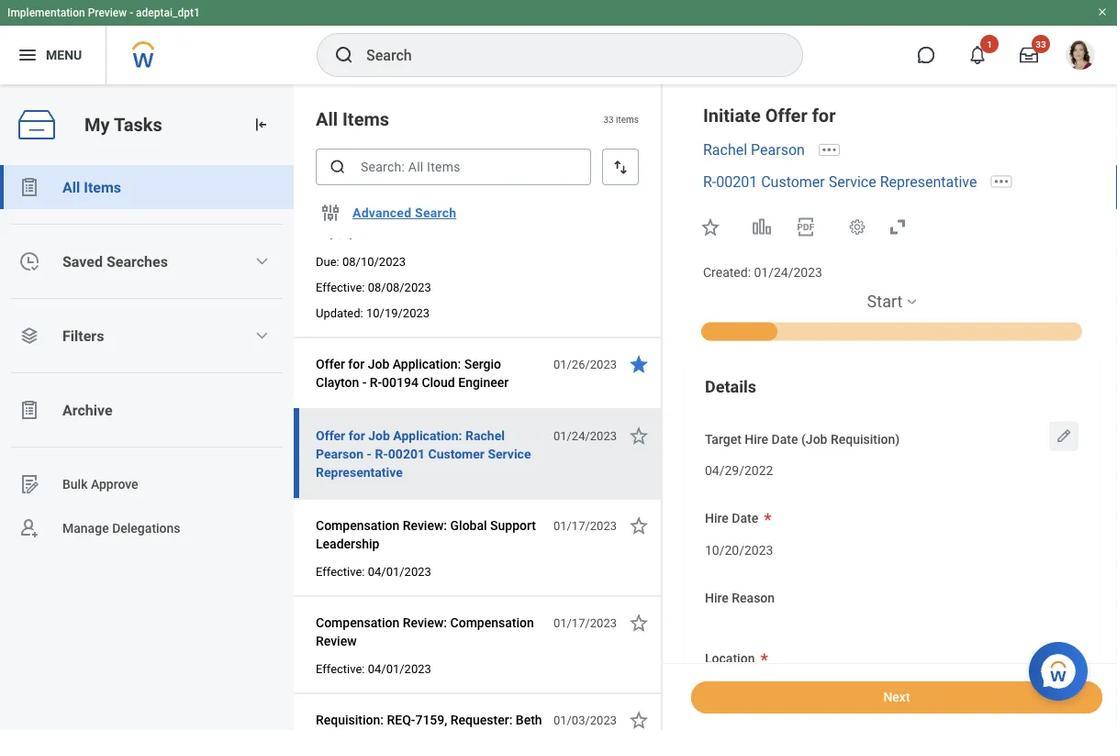 Task type: describe. For each thing, give the bounding box(es) containing it.
00194
[[382, 375, 419, 390]]

1 horizontal spatial date
[[772, 432, 798, 447]]

implementation preview -   adeptai_dpt1
[[7, 6, 200, 19]]

approve
[[91, 477, 138, 492]]

offer for job application: rachel pearson ‎- r-00201 customer service representative button
[[316, 425, 544, 484]]

created: 01/24/2023
[[703, 265, 823, 280]]

advanced search
[[353, 205, 457, 221]]

10/20/2023
[[705, 543, 774, 558]]

filters button
[[0, 314, 294, 358]]

target hire date (job requisition) element
[[705, 452, 774, 486]]

application: for cloud
[[393, 357, 461, 372]]

lena
[[482, 190, 510, 205]]

initiate
[[703, 105, 761, 126]]

manage delegations link
[[0, 507, 294, 551]]

1 button
[[958, 35, 999, 75]]

adeptai_dpt1
[[136, 6, 200, 19]]

items
[[616, 114, 639, 125]]

1 effective: from the top
[[316, 281, 365, 294]]

clipboard image
[[18, 399, 40, 421]]

saved searches button
[[0, 240, 294, 284]]

implementation
[[7, 6, 85, 19]]

all items inside button
[[62, 179, 121, 196]]

0 horizontal spatial date
[[732, 511, 759, 526]]

chevron down image for saved searches
[[255, 254, 269, 269]]

effective: 04/01/2023 for compensation review: global support leadership
[[316, 565, 431, 579]]

gear image
[[848, 218, 867, 237]]

33 for 33 items
[[604, 114, 614, 125]]

manage
[[62, 521, 109, 536]]

advanced
[[353, 205, 412, 221]]

effective: 08/08/2023
[[316, 281, 431, 294]]

justify image
[[17, 44, 39, 66]]

01/26/2023
[[554, 358, 617, 371]]

office
[[389, 208, 423, 223]]

7159,
[[415, 713, 448, 728]]

compensation review: compensation review button
[[316, 612, 544, 653]]

‎- for clayton
[[362, 375, 367, 390]]

0 vertical spatial hire
[[745, 432, 769, 447]]

offer for job application: sergio clayton ‎- r-00194 cloud engineer button
[[316, 354, 544, 394]]

hire reason
[[705, 591, 775, 606]]

review employee contracts: lena jung - apprentice office management on 08/08/2023
[[316, 190, 542, 241]]

due: 08/10/2023
[[316, 255, 406, 269]]

advanced search button
[[345, 195, 464, 231]]

review: for global
[[403, 518, 447, 533]]

transformation import image
[[252, 116, 270, 134]]

effective: for compensation review: global support leadership
[[316, 565, 365, 579]]

0 vertical spatial for
[[812, 105, 836, 126]]

saved
[[62, 253, 103, 270]]

compensation for compensation review: compensation review
[[316, 616, 400, 631]]

pearson inside offer for job application: rachel pearson ‎- r-00201 customer service representative
[[316, 447, 364, 462]]

compensation review: compensation review
[[316, 616, 534, 649]]

reason
[[732, 591, 775, 606]]

archive
[[62, 402, 113, 419]]

review employee contracts: lena jung - apprentice office management on 08/08/2023 button
[[316, 186, 544, 245]]

start
[[867, 292, 903, 311]]

close environment banner image
[[1097, 6, 1108, 17]]

rachel inside offer for job application: rachel pearson ‎- r-00201 customer service representative
[[466, 428, 505, 444]]

01/17/2023 for compensation review: global support leadership
[[554, 519, 617, 533]]

global
[[450, 518, 487, 533]]

hire for hire date
[[705, 511, 729, 526]]

search
[[415, 205, 457, 221]]

contracts:
[[419, 190, 479, 205]]

next
[[884, 691, 910, 706]]

archive button
[[0, 388, 294, 432]]

next button
[[691, 682, 1103, 714]]

updated: 10/19/2023
[[316, 306, 430, 320]]

my
[[84, 114, 110, 136]]

target hire date (job requisition)
[[705, 432, 900, 447]]

employee
[[360, 190, 416, 205]]

r-00201 customer service representative
[[703, 173, 977, 191]]

01/17/2023 for compensation review: compensation review
[[554, 617, 617, 630]]

menu button
[[0, 26, 106, 84]]

sort image
[[612, 158, 630, 176]]

cloud
[[422, 375, 455, 390]]

r-00201 customer service representative link
[[703, 173, 977, 191]]

leadership
[[316, 537, 380, 552]]

due:
[[316, 255, 339, 269]]

menu
[[46, 47, 82, 63]]

items inside item list element
[[343, 108, 389, 130]]

chevron down image for filters
[[255, 329, 269, 343]]

target
[[705, 432, 742, 447]]

r- for offer for job application: rachel pearson ‎- r-00201 customer service representative
[[375, 447, 388, 462]]

(job
[[802, 432, 828, 447]]

saved searches
[[62, 253, 168, 270]]

item list element
[[294, 84, 663, 731]]

33 for 33
[[1036, 39, 1047, 50]]

req-
[[387, 713, 415, 728]]

review inside 'compensation review: compensation review'
[[316, 634, 357, 649]]

review: for compensation
[[403, 616, 447, 631]]

33 items
[[604, 114, 639, 125]]

list containing all items
[[0, 165, 294, 551]]

offer for job application: rachel pearson ‎- r-00201 customer service representative
[[316, 428, 531, 480]]

bulk
[[62, 477, 88, 492]]

edit image
[[1055, 427, 1073, 446]]

search image inside menu banner
[[333, 44, 355, 66]]

jung
[[513, 190, 542, 205]]

clock check image
[[18, 251, 40, 273]]

01/24/2023 inside item list element
[[554, 429, 617, 443]]

for for offer for job application: rachel pearson ‎- r-00201 customer service representative
[[349, 428, 365, 444]]

configure image
[[320, 202, 342, 224]]

1 horizontal spatial 01/24/2023
[[754, 265, 823, 280]]

requester:
[[451, 713, 513, 728]]

rachel pearson
[[703, 141, 805, 159]]

view related information image
[[751, 216, 773, 238]]

details element
[[685, 360, 1099, 731]]

sergio
[[464, 357, 501, 372]]

requisition)
[[831, 432, 900, 447]]

review inside review employee contracts: lena jung - apprentice office management on 08/08/2023
[[316, 190, 357, 205]]

my tasks element
[[0, 84, 294, 731]]

effective: for compensation review: compensation review
[[316, 662, 365, 676]]

updated:
[[316, 306, 363, 320]]

04/01/2023 for global
[[368, 565, 431, 579]]



Task type: locate. For each thing, give the bounding box(es) containing it.
0 horizontal spatial customer
[[428, 447, 485, 462]]

beth
[[516, 713, 542, 728]]

representative inside offer for job application: rachel pearson ‎- r-00201 customer service representative
[[316, 465, 403, 480]]

offer for offer for job application: rachel pearson ‎- r-00201 customer service representative
[[316, 428, 345, 444]]

0 vertical spatial date
[[772, 432, 798, 447]]

0 vertical spatial 04/01/2023
[[368, 565, 431, 579]]

location
[[705, 652, 755, 667]]

2 vertical spatial r-
[[375, 447, 388, 462]]

0 vertical spatial service
[[829, 173, 877, 191]]

requisition: req-7159, requester: beth
[[316, 713, 542, 731]]

details
[[705, 377, 757, 397]]

for up clayton
[[348, 357, 365, 372]]

0 vertical spatial r-
[[703, 173, 716, 191]]

review up requisition:
[[316, 634, 357, 649]]

1 horizontal spatial 33
[[1036, 39, 1047, 50]]

offer down clayton
[[316, 428, 345, 444]]

apprentice
[[323, 208, 386, 223]]

3 effective: from the top
[[316, 662, 365, 676]]

0 horizontal spatial 01/24/2023
[[554, 429, 617, 443]]

0 vertical spatial offer
[[765, 105, 808, 126]]

0 horizontal spatial 00201
[[388, 447, 425, 462]]

notifications large image
[[969, 46, 987, 64]]

0 horizontal spatial representative
[[316, 465, 403, 480]]

on
[[506, 208, 520, 223]]

representative up leadership
[[316, 465, 403, 480]]

all right transformation import image
[[316, 108, 338, 130]]

bulk approve
[[62, 477, 138, 492]]

chevron down image
[[255, 254, 269, 269], [255, 329, 269, 343]]

10/19/2023
[[366, 306, 430, 320]]

1 vertical spatial hire
[[705, 511, 729, 526]]

08/10/2023
[[342, 255, 406, 269]]

1 vertical spatial 33
[[604, 114, 614, 125]]

0 vertical spatial application:
[[393, 357, 461, 372]]

inbox large image
[[1020, 46, 1039, 64]]

1 horizontal spatial items
[[343, 108, 389, 130]]

service up support on the left bottom of the page
[[488, 447, 531, 462]]

manage delegations
[[62, 521, 181, 536]]

1 vertical spatial 04/01/2023
[[368, 662, 431, 676]]

1 vertical spatial for
[[348, 357, 365, 372]]

1 review: from the top
[[403, 518, 447, 533]]

filters
[[62, 327, 104, 345]]

effective: 04/01/2023
[[316, 565, 431, 579], [316, 662, 431, 676]]

- inside review employee contracts: lena jung - apprentice office management on 08/08/2023
[[316, 208, 320, 223]]

list
[[0, 165, 294, 551]]

job
[[368, 357, 390, 372], [368, 428, 390, 444]]

job inside offer for job application: rachel pearson ‎- r-00201 customer service representative
[[368, 428, 390, 444]]

2 vertical spatial for
[[349, 428, 365, 444]]

1 vertical spatial review
[[316, 634, 357, 649]]

bulk approve link
[[0, 463, 294, 507]]

Search: All Items text field
[[316, 149, 591, 185]]

for up "r-00201 customer service representative" link
[[812, 105, 836, 126]]

Search Workday  search field
[[366, 35, 765, 75]]

offer up clayton
[[316, 357, 345, 372]]

1 review from the top
[[316, 190, 357, 205]]

1 star image from the top
[[628, 425, 650, 447]]

tasks
[[114, 114, 162, 136]]

all items inside item list element
[[316, 108, 389, 130]]

0 vertical spatial chevron down image
[[255, 254, 269, 269]]

representative up fullscreen image
[[880, 173, 977, 191]]

all items up employee at top
[[316, 108, 389, 130]]

service inside offer for job application: rachel pearson ‎- r-00201 customer service representative
[[488, 447, 531, 462]]

r-
[[703, 173, 716, 191], [370, 375, 382, 390], [375, 447, 388, 462]]

1 vertical spatial customer
[[428, 447, 485, 462]]

clayton
[[316, 375, 359, 390]]

0 horizontal spatial rachel
[[466, 428, 505, 444]]

0 vertical spatial customer
[[761, 173, 825, 191]]

1 01/17/2023 from the top
[[554, 519, 617, 533]]

- left the 'apprentice'
[[316, 208, 320, 223]]

0 vertical spatial 08/08/2023
[[316, 226, 384, 241]]

0 vertical spatial representative
[[880, 173, 977, 191]]

search image
[[333, 44, 355, 66], [329, 158, 347, 176]]

1 vertical spatial pearson
[[316, 447, 364, 462]]

offer for job application: sergio clayton ‎- r-00194 cloud engineer
[[316, 357, 509, 390]]

04/29/2022 text field
[[705, 453, 774, 485]]

customer up 'view printable version (pdf)' icon
[[761, 173, 825, 191]]

chevron down image inside saved searches dropdown button
[[255, 254, 269, 269]]

0 vertical spatial effective: 04/01/2023
[[316, 565, 431, 579]]

0 vertical spatial search image
[[333, 44, 355, 66]]

items down my
[[84, 179, 121, 196]]

for down clayton
[[349, 428, 365, 444]]

star image for 01/03/2023
[[628, 710, 650, 731]]

0 vertical spatial review
[[316, 190, 357, 205]]

0 horizontal spatial -
[[130, 6, 133, 19]]

hire date element
[[705, 531, 774, 565]]

review:
[[403, 518, 447, 533], [403, 616, 447, 631]]

33 left profile logan mcneil icon
[[1036, 39, 1047, 50]]

08/08/2023
[[316, 226, 384, 241], [368, 281, 431, 294]]

star image for effective: 04/01/2023
[[628, 612, 650, 634]]

1 horizontal spatial customer
[[761, 173, 825, 191]]

offer for offer for job application: sergio clayton ‎- r-00194 cloud engineer
[[316, 357, 345, 372]]

‎- for pearson
[[367, 447, 372, 462]]

items inside button
[[84, 179, 121, 196]]

1 vertical spatial search image
[[329, 158, 347, 176]]

0 horizontal spatial items
[[84, 179, 121, 196]]

compensation review: global support leadership button
[[316, 515, 544, 556]]

application: for customer
[[393, 428, 462, 444]]

1 horizontal spatial pearson
[[751, 141, 805, 159]]

view printable version (pdf) image
[[795, 216, 817, 238]]

compensation for compensation review: global support leadership
[[316, 518, 400, 533]]

2 review from the top
[[316, 634, 357, 649]]

2 vertical spatial offer
[[316, 428, 345, 444]]

0 horizontal spatial 33
[[604, 114, 614, 125]]

review
[[316, 190, 357, 205], [316, 634, 357, 649]]

0 vertical spatial rachel
[[703, 141, 748, 159]]

rachel pearson link
[[703, 141, 805, 159]]

searches
[[106, 253, 168, 270]]

1 vertical spatial offer
[[316, 357, 345, 372]]

1 vertical spatial star image
[[628, 612, 650, 634]]

1 vertical spatial date
[[732, 511, 759, 526]]

offer inside offer for job application: rachel pearson ‎- r-00201 customer service representative
[[316, 428, 345, 444]]

33 inside button
[[1036, 39, 1047, 50]]

service up gear icon
[[829, 173, 877, 191]]

date
[[772, 432, 798, 447], [732, 511, 759, 526]]

effective: down leadership
[[316, 565, 365, 579]]

0 horizontal spatial all items
[[62, 179, 121, 196]]

04/01/2023 down 'compensation review: compensation review'
[[368, 662, 431, 676]]

my tasks
[[84, 114, 162, 136]]

review: inside 'compensation review: compensation review'
[[403, 616, 447, 631]]

star image
[[628, 425, 650, 447], [628, 612, 650, 634]]

created:
[[703, 265, 751, 280]]

effective: up updated: in the top left of the page
[[316, 281, 365, 294]]

r- down 00194
[[375, 447, 388, 462]]

1 vertical spatial 08/08/2023
[[368, 281, 431, 294]]

rachel
[[703, 141, 748, 159], [466, 428, 505, 444]]

star image for 01/26/2023
[[628, 354, 650, 376]]

for inside offer for job application: rachel pearson ‎- r-00201 customer service representative
[[349, 428, 365, 444]]

start button
[[867, 290, 903, 313]]

for for offer for job application: sergio clayton ‎- r-00194 cloud engineer
[[348, 357, 365, 372]]

1 vertical spatial r-
[[370, 375, 382, 390]]

r- inside offer for job application: sergio clayton ‎- r-00194 cloud engineer
[[370, 375, 382, 390]]

2 star image from the top
[[628, 612, 650, 634]]

r- right clayton
[[370, 375, 382, 390]]

33 inside item list element
[[604, 114, 614, 125]]

menu banner
[[0, 0, 1117, 84]]

job for 00194
[[368, 357, 390, 372]]

1 vertical spatial 01/17/2023
[[554, 617, 617, 630]]

2 review: from the top
[[403, 616, 447, 631]]

hire up hire date "element"
[[705, 511, 729, 526]]

33 left the items
[[604, 114, 614, 125]]

review: inside compensation review: global support leadership
[[403, 518, 447, 533]]

01/03/2023
[[554, 714, 617, 728]]

1 vertical spatial service
[[488, 447, 531, 462]]

1 vertical spatial all
[[62, 179, 80, 196]]

requisition: req-7159, requester: beth button
[[316, 710, 544, 731]]

for inside offer for job application: sergio clayton ‎- r-00194 cloud engineer
[[348, 357, 365, 372]]

2 effective: 04/01/2023 from the top
[[316, 662, 431, 676]]

‎- right clayton
[[362, 375, 367, 390]]

04/29/2022
[[705, 464, 774, 479]]

1 horizontal spatial representative
[[880, 173, 977, 191]]

delegations
[[112, 521, 181, 536]]

- inside menu banner
[[130, 6, 133, 19]]

0 horizontal spatial pearson
[[316, 447, 364, 462]]

1 effective: 04/01/2023 from the top
[[316, 565, 431, 579]]

support
[[490, 518, 536, 533]]

00201 inside offer for job application: rachel pearson ‎- r-00201 customer service representative
[[388, 447, 425, 462]]

application: down cloud
[[393, 428, 462, 444]]

0 vertical spatial items
[[343, 108, 389, 130]]

all inside item list element
[[316, 108, 338, 130]]

application: inside offer for job application: rachel pearson ‎- r-00201 customer service representative
[[393, 428, 462, 444]]

0 vertical spatial all
[[316, 108, 338, 130]]

all inside button
[[62, 179, 80, 196]]

1 horizontal spatial all
[[316, 108, 338, 130]]

1 vertical spatial application:
[[393, 428, 462, 444]]

fullscreen image
[[887, 216, 909, 238]]

1 vertical spatial review:
[[403, 616, 447, 631]]

1 horizontal spatial 00201
[[716, 173, 758, 191]]

preview
[[88, 6, 127, 19]]

compensation
[[316, 518, 400, 533], [316, 616, 400, 631], [450, 616, 534, 631]]

hire date
[[705, 511, 759, 526]]

2 chevron down image from the top
[[255, 329, 269, 343]]

customer inside offer for job application: rachel pearson ‎- r-00201 customer service representative
[[428, 447, 485, 462]]

r- down the 'rachel pearson' link
[[703, 173, 716, 191]]

0 vertical spatial effective:
[[316, 281, 365, 294]]

1 04/01/2023 from the top
[[368, 565, 431, 579]]

2 vertical spatial effective:
[[316, 662, 365, 676]]

customer up global
[[428, 447, 485, 462]]

job for 00201
[[368, 428, 390, 444]]

date up hire date "element"
[[732, 511, 759, 526]]

01/24/2023 down 01/26/2023
[[554, 429, 617, 443]]

1 vertical spatial effective: 04/01/2023
[[316, 662, 431, 676]]

job inside offer for job application: sergio clayton ‎- r-00194 cloud engineer
[[368, 357, 390, 372]]

all right clipboard image
[[62, 179, 80, 196]]

1 vertical spatial all items
[[62, 179, 121, 196]]

08/08/2023 up 10/19/2023
[[368, 281, 431, 294]]

01/24/2023 down 'view printable version (pdf)' icon
[[754, 265, 823, 280]]

0 vertical spatial pearson
[[751, 141, 805, 159]]

04/01/2023 for compensation
[[368, 662, 431, 676]]

r- for offer for job application: sergio clayton ‎- r-00194 cloud engineer
[[370, 375, 382, 390]]

1 horizontal spatial all items
[[316, 108, 389, 130]]

items up employee at top
[[343, 108, 389, 130]]

offer up rachel pearson
[[765, 105, 808, 126]]

profile logan mcneil image
[[1066, 40, 1095, 74]]

2 04/01/2023 from the top
[[368, 662, 431, 676]]

job down 00194
[[368, 428, 390, 444]]

0 vertical spatial ‎-
[[362, 375, 367, 390]]

star image for 01/24/2023
[[628, 425, 650, 447]]

compensation review: global support leadership
[[316, 518, 536, 552]]

application: up cloud
[[393, 357, 461, 372]]

‎-
[[362, 375, 367, 390], [367, 447, 372, 462]]

all items right clipboard image
[[62, 179, 121, 196]]

effective:
[[316, 281, 365, 294], [316, 565, 365, 579], [316, 662, 365, 676]]

effective: 04/01/2023 for compensation review: compensation review
[[316, 662, 431, 676]]

1 vertical spatial ‎-
[[367, 447, 372, 462]]

pearson
[[751, 141, 805, 159], [316, 447, 364, 462]]

08/08/2023 down the 'apprentice'
[[316, 226, 384, 241]]

0 vertical spatial 00201
[[716, 173, 758, 191]]

representative
[[880, 173, 977, 191], [316, 465, 403, 480]]

effective: 04/01/2023 down leadership
[[316, 565, 431, 579]]

00201 down the 'rachel pearson' link
[[716, 173, 758, 191]]

2 vertical spatial hire
[[705, 591, 729, 606]]

rename image
[[18, 474, 40, 496]]

service
[[829, 173, 877, 191], [488, 447, 531, 462]]

offer inside offer for job application: sergio clayton ‎- r-00194 cloud engineer
[[316, 357, 345, 372]]

user plus image
[[18, 518, 40, 540]]

all items
[[316, 108, 389, 130], [62, 179, 121, 196]]

0 horizontal spatial all
[[62, 179, 80, 196]]

all items button
[[0, 165, 294, 209]]

management
[[427, 208, 503, 223]]

1 horizontal spatial -
[[316, 208, 320, 223]]

1 vertical spatial effective:
[[316, 565, 365, 579]]

0 vertical spatial 33
[[1036, 39, 1047, 50]]

hire
[[745, 432, 769, 447], [705, 511, 729, 526], [705, 591, 729, 606]]

hire left reason
[[705, 591, 729, 606]]

requisition:
[[316, 713, 384, 728]]

1 vertical spatial chevron down image
[[255, 329, 269, 343]]

pearson down clayton
[[316, 447, 364, 462]]

initiate offer for
[[703, 105, 836, 126]]

0 vertical spatial 01/24/2023
[[754, 265, 823, 280]]

review: down compensation review: global support leadership button
[[403, 616, 447, 631]]

rachel down engineer
[[466, 428, 505, 444]]

review up the 'apprentice'
[[316, 190, 357, 205]]

1 vertical spatial rachel
[[466, 428, 505, 444]]

0 horizontal spatial service
[[488, 447, 531, 462]]

0 vertical spatial all items
[[316, 108, 389, 130]]

‎- down offer for job application: sergio clayton ‎- r-00194 cloud engineer
[[367, 447, 372, 462]]

10/20/2023 text field
[[705, 532, 774, 564]]

star image for effective: 04/01/2023
[[628, 515, 650, 537]]

0 vertical spatial review:
[[403, 518, 447, 533]]

04/01/2023 down compensation review: global support leadership
[[368, 565, 431, 579]]

job up 00194
[[368, 357, 390, 372]]

engineer
[[458, 375, 509, 390]]

r- inside offer for job application: rachel pearson ‎- r-00201 customer service representative
[[375, 447, 388, 462]]

0 vertical spatial 01/17/2023
[[554, 519, 617, 533]]

review: left global
[[403, 518, 447, 533]]

33 button
[[1009, 35, 1050, 75]]

offer
[[765, 105, 808, 126], [316, 357, 345, 372], [316, 428, 345, 444]]

1 vertical spatial job
[[368, 428, 390, 444]]

hire for hire reason
[[705, 591, 729, 606]]

1 vertical spatial items
[[84, 179, 121, 196]]

0 vertical spatial star image
[[628, 425, 650, 447]]

perspective image
[[18, 325, 40, 347]]

- right preview
[[130, 6, 133, 19]]

star image
[[700, 216, 722, 238], [628, 354, 650, 376], [628, 515, 650, 537], [628, 710, 650, 731]]

‎- inside offer for job application: sergio clayton ‎- r-00194 cloud engineer
[[362, 375, 367, 390]]

effective: up requisition:
[[316, 662, 365, 676]]

search image inside item list element
[[329, 158, 347, 176]]

-
[[130, 6, 133, 19], [316, 208, 320, 223]]

1 horizontal spatial rachel
[[703, 141, 748, 159]]

1 horizontal spatial service
[[829, 173, 877, 191]]

1 chevron down image from the top
[[255, 254, 269, 269]]

1
[[987, 39, 992, 50]]

1 vertical spatial -
[[316, 208, 320, 223]]

04/01/2023
[[368, 565, 431, 579], [368, 662, 431, 676]]

00201 down 00194
[[388, 447, 425, 462]]

2 01/17/2023 from the top
[[554, 617, 617, 630]]

date left (job
[[772, 432, 798, 447]]

2 effective: from the top
[[316, 565, 365, 579]]

1 vertical spatial 00201
[[388, 447, 425, 462]]

08/08/2023 inside review employee contracts: lena jung - apprentice office management on 08/08/2023
[[316, 226, 384, 241]]

0 vertical spatial job
[[368, 357, 390, 372]]

pearson down initiate offer for
[[751, 141, 805, 159]]

1 vertical spatial representative
[[316, 465, 403, 480]]

hire right target
[[745, 432, 769, 447]]

rachel down initiate
[[703, 141, 748, 159]]

‎- inside offer for job application: rachel pearson ‎- r-00201 customer service representative
[[367, 447, 372, 462]]

start navigation
[[685, 290, 1099, 341]]

effective: 04/01/2023 up requisition:
[[316, 662, 431, 676]]

application: inside offer for job application: sergio clayton ‎- r-00194 cloud engineer
[[393, 357, 461, 372]]

clipboard image
[[18, 176, 40, 198]]

compensation inside compensation review: global support leadership
[[316, 518, 400, 533]]

0 vertical spatial -
[[130, 6, 133, 19]]

1 vertical spatial 01/24/2023
[[554, 429, 617, 443]]



Task type: vqa. For each thing, say whether or not it's contained in the screenshot.


